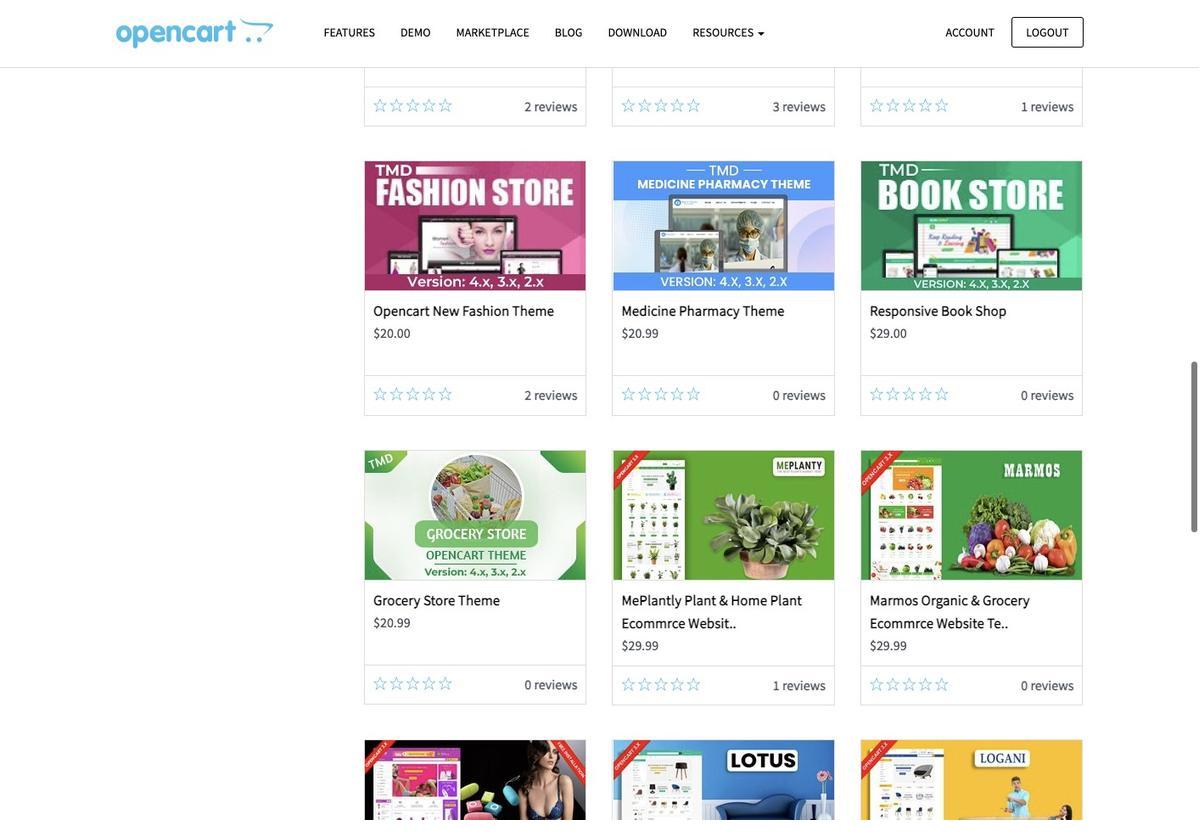 Task type: locate. For each thing, give the bounding box(es) containing it.
$20.99 inside grocery store theme $20.99
[[374, 614, 411, 631]]

grocery inside grocery store theme $20.99
[[374, 591, 421, 609]]

ecommrce inside marmos organic & grocery ecommrce website te.. $29.99
[[870, 614, 934, 632]]

1 vertical spatial 1
[[773, 676, 780, 693]]

1 vertical spatial book
[[942, 301, 973, 320]]

marmos organic & grocery ecommrce website te.. link
[[870, 591, 1030, 632]]

shop
[[976, 301, 1007, 320]]

0 vertical spatial 1
[[1022, 97, 1028, 114]]

1
[[1022, 97, 1028, 114], [773, 676, 780, 693]]

$20.99 for grocery
[[374, 614, 411, 631]]

$29.99 for meplantly plant & home plant ecommrce websit..
[[622, 637, 659, 654]]

store for theme
[[424, 591, 455, 609]]

0 horizontal spatial &
[[720, 591, 728, 609]]

opencart for theme
[[374, 301, 430, 320]]

logout link
[[1012, 17, 1084, 47]]

opencart left logout
[[955, 12, 1011, 31]]

medicine pharmacy theme $20.99
[[622, 301, 785, 342]]

0 horizontal spatial 1 reviews
[[773, 676, 826, 693]]

book right "demo"
[[431, 12, 462, 31]]

plant up 'websit..'
[[685, 591, 717, 609]]

blog link
[[542, 18, 596, 48]]

$29.00 for opencart
[[374, 35, 411, 52]]

te..
[[988, 614, 1009, 632]]

ecommrce inside "meplantly plant & home plant ecommrce websit.. $29.99"
[[622, 614, 686, 632]]

medicine pharmacy theme link
[[622, 301, 785, 320]]

blog
[[555, 25, 583, 40]]

features link
[[311, 18, 388, 48]]

$29.00
[[374, 35, 411, 52], [870, 325, 907, 342]]

$29.00 inside the responsive book shop $29.00
[[870, 325, 907, 342]]

1 horizontal spatial $29.00
[[870, 325, 907, 342]]

$29.99
[[622, 35, 659, 52], [622, 637, 659, 654], [870, 637, 907, 654]]

reviews for marmos organic & grocery ecommrce website te..
[[1031, 676, 1074, 693]]

$20.99 down grocery store theme link at left
[[374, 614, 411, 631]]

& left home
[[720, 591, 728, 609]]

3
[[773, 97, 780, 114]]

& for plant
[[720, 591, 728, 609]]

$29.99 inside marmos organic & grocery ecommrce website te.. $29.99
[[870, 637, 907, 654]]

0 reviews for marmos organic & grocery ecommrce website te..
[[1022, 676, 1074, 693]]

ecommrce
[[622, 614, 686, 632], [870, 614, 934, 632]]

1 vertical spatial 2 reviews
[[525, 386, 578, 403]]

book for responsive
[[942, 301, 973, 320]]

1 vertical spatial $20.99
[[374, 614, 411, 631]]

responsive book shop image
[[862, 161, 1083, 290]]

& inside "meplantly plant & home plant ecommrce websit.. $29.99"
[[720, 591, 728, 609]]

1 horizontal spatial $20.99
[[622, 325, 659, 342]]

$29.00 down opencart
[[374, 35, 411, 52]]

$20.99 inside medicine pharmacy theme $20.99
[[622, 325, 659, 342]]

reviews for responsive book shop
[[1031, 386, 1074, 403]]

0 vertical spatial 2 reviews
[[525, 97, 578, 114]]

0 vertical spatial 1 reviews
[[1022, 97, 1074, 114]]

opencart mobile theme $29.99
[[622, 12, 766, 52]]

opencart inside opencart new fashion theme $20.00
[[374, 301, 430, 320]]

opencart left mobile
[[622, 12, 678, 31]]

& up website at the right of the page
[[971, 591, 980, 609]]

meplantly
[[622, 591, 682, 609]]

2 plant from the left
[[770, 591, 802, 609]]

2 & from the left
[[971, 591, 980, 609]]

2 reviews
[[525, 97, 578, 114], [525, 386, 578, 403]]

$29.99 down marmos
[[870, 637, 907, 654]]

download
[[608, 25, 667, 40]]

marmos organic & grocery ecommrce website te.. $29.99
[[870, 591, 1030, 654]]

lotus furniture responsive ecommrce website temp.. image
[[614, 741, 834, 820]]

0 vertical spatial store
[[920, 12, 952, 31]]

0 vertical spatial $29.00
[[374, 35, 411, 52]]

theme
[[725, 12, 766, 31], [1014, 12, 1056, 31], [512, 301, 554, 320], [743, 301, 785, 320], [458, 591, 500, 609]]

resources link
[[680, 18, 778, 48]]

1 vertical spatial $29.00
[[870, 325, 907, 342]]

0 horizontal spatial $29.00
[[374, 35, 411, 52]]

1 horizontal spatial &
[[971, 591, 980, 609]]

& inside marmos organic & grocery ecommrce website te.. $29.99
[[971, 591, 980, 609]]

theme for grocery store theme
[[458, 591, 500, 609]]

book left 'shop'
[[942, 301, 973, 320]]

1 vertical spatial store
[[424, 591, 455, 609]]

2 horizontal spatial grocery
[[983, 591, 1030, 609]]

website
[[937, 614, 985, 632]]

$29.99 inside opencart mobile theme $29.99
[[622, 35, 659, 52]]

marketplace
[[456, 25, 530, 40]]

2 2 from the top
[[525, 386, 532, 403]]

2
[[525, 97, 532, 114], [525, 386, 532, 403]]

0 horizontal spatial grocery
[[374, 591, 421, 609]]

theme inside grocery store theme $20.99
[[458, 591, 500, 609]]

1 horizontal spatial book
[[942, 301, 973, 320]]

marketplace link
[[444, 18, 542, 48]]

websit..
[[689, 614, 737, 632]]

$29.99 down opencart mobile theme link
[[622, 35, 659, 52]]

reviews for grocery store theme
[[534, 676, 578, 693]]

0 vertical spatial $20.99
[[622, 325, 659, 342]]

0 horizontal spatial store
[[424, 591, 455, 609]]

1 ecommrce from the left
[[622, 614, 686, 632]]

$20.99 for medicine
[[622, 325, 659, 342]]

1 2 reviews from the top
[[525, 97, 578, 114]]

download link
[[596, 18, 680, 48]]

0 horizontal spatial book
[[431, 12, 462, 31]]

theme inside opencart mobile theme $29.99
[[725, 12, 766, 31]]

book
[[431, 12, 462, 31], [942, 301, 973, 320]]

store
[[920, 12, 952, 31], [424, 591, 455, 609]]

opencart book shop $29.00
[[374, 12, 495, 52]]

$29.00 inside opencart book shop $29.00
[[374, 35, 411, 52]]

grocery
[[870, 12, 917, 31], [374, 591, 421, 609], [983, 591, 1030, 609]]

1 reviews
[[1022, 97, 1074, 114], [773, 676, 826, 693]]

ecommrce down marmos
[[870, 614, 934, 632]]

book inside opencart book shop $29.00
[[431, 12, 462, 31]]

$20.99 down medicine
[[622, 325, 659, 342]]

ecommrce down meplantly
[[622, 614, 686, 632]]

meplantly plant & home plant ecommrce websit.. link
[[622, 591, 802, 632]]

&
[[720, 591, 728, 609], [971, 591, 980, 609]]

1 horizontal spatial plant
[[770, 591, 802, 609]]

book inside the responsive book shop $29.00
[[942, 301, 973, 320]]

0 horizontal spatial ecommrce
[[622, 614, 686, 632]]

marmos organic & grocery ecommrce website te.. image
[[862, 451, 1083, 580]]

0 for grocery store theme
[[525, 676, 532, 693]]

0 horizontal spatial plant
[[685, 591, 717, 609]]

$20.99
[[622, 325, 659, 342], [374, 614, 411, 631]]

$29.00 down responsive
[[870, 325, 907, 342]]

1 horizontal spatial 1
[[1022, 97, 1028, 114]]

$29.99 down meplantly
[[622, 637, 659, 654]]

reviews for opencart new fashion theme
[[534, 386, 578, 403]]

1 horizontal spatial grocery
[[870, 12, 917, 31]]

star light o image
[[374, 98, 387, 112], [654, 98, 668, 112], [687, 98, 701, 112], [886, 98, 900, 112], [935, 98, 949, 112], [374, 387, 387, 401], [406, 387, 420, 401], [622, 387, 635, 401], [638, 387, 652, 401], [654, 387, 668, 401], [687, 387, 701, 401], [870, 387, 884, 401], [919, 387, 933, 401], [935, 387, 949, 401], [374, 676, 387, 690], [406, 676, 420, 690], [422, 676, 436, 690], [622, 677, 635, 691], [638, 677, 652, 691], [671, 677, 684, 691], [886, 677, 900, 691], [903, 677, 916, 691], [935, 677, 949, 691]]

opencart inside opencart mobile theme $29.99
[[622, 12, 678, 31]]

1 vertical spatial 2
[[525, 386, 532, 403]]

book for opencart
[[431, 12, 462, 31]]

reviews
[[534, 97, 578, 114], [783, 97, 826, 114], [1031, 97, 1074, 114], [534, 386, 578, 403], [783, 386, 826, 403], [1031, 386, 1074, 403], [534, 676, 578, 693], [783, 676, 826, 693], [1031, 676, 1074, 693]]

1 horizontal spatial opencart
[[622, 12, 678, 31]]

reviews for medicine pharmacy theme
[[783, 386, 826, 403]]

1 & from the left
[[720, 591, 728, 609]]

0
[[773, 386, 780, 403], [1022, 386, 1028, 403], [525, 676, 532, 693], [1022, 676, 1028, 693]]

0 horizontal spatial opencart
[[374, 301, 430, 320]]

plant right home
[[770, 591, 802, 609]]

responsive book shop link
[[870, 301, 1007, 320]]

0 vertical spatial 2
[[525, 97, 532, 114]]

theme inside medicine pharmacy theme $20.99
[[743, 301, 785, 320]]

1 horizontal spatial ecommrce
[[870, 614, 934, 632]]

1 horizontal spatial store
[[920, 12, 952, 31]]

2 ecommrce from the left
[[870, 614, 934, 632]]

demo link
[[388, 18, 444, 48]]

star light o image
[[390, 98, 403, 112], [406, 98, 420, 112], [422, 98, 436, 112], [439, 98, 452, 112], [622, 98, 635, 112], [638, 98, 652, 112], [671, 98, 684, 112], [870, 98, 884, 112], [903, 98, 916, 112], [919, 98, 933, 112], [390, 387, 403, 401], [422, 387, 436, 401], [439, 387, 452, 401], [671, 387, 684, 401], [886, 387, 900, 401], [903, 387, 916, 401], [390, 676, 403, 690], [439, 676, 452, 690], [654, 677, 668, 691], [687, 677, 701, 691], [870, 677, 884, 691], [919, 677, 933, 691]]

3 reviews
[[773, 97, 826, 114]]

$29.99 inside "meplantly plant & home plant ecommrce websit.. $29.99"
[[622, 637, 659, 654]]

opencart up $20.00
[[374, 301, 430, 320]]

meplantly plant & home plant ecommrce websit.. $29.99
[[622, 591, 802, 654]]

2 horizontal spatial opencart
[[955, 12, 1011, 31]]

demo
[[401, 25, 431, 40]]

opencart
[[622, 12, 678, 31], [955, 12, 1011, 31], [374, 301, 430, 320]]

$20.00
[[374, 325, 411, 342]]

meplantly plant & home plant ecommrce websit.. image
[[614, 451, 834, 580]]

store inside grocery store theme $20.99
[[424, 591, 455, 609]]

reviews for meplantly plant & home plant ecommrce websit..
[[783, 676, 826, 693]]

plant
[[685, 591, 717, 609], [770, 591, 802, 609]]

0 vertical spatial book
[[431, 12, 462, 31]]

0 horizontal spatial $20.99
[[374, 614, 411, 631]]

0 reviews for medicine pharmacy theme
[[773, 386, 826, 403]]

resources
[[693, 25, 756, 40]]

responsive
[[870, 301, 939, 320]]

0 reviews
[[773, 386, 826, 403], [1022, 386, 1074, 403], [525, 676, 578, 693], [1022, 676, 1074, 693]]



Task type: describe. For each thing, give the bounding box(es) containing it.
opencart
[[374, 12, 428, 31]]

grocery store theme $20.99
[[374, 591, 500, 631]]

$29.99 for marmos organic & grocery ecommrce website te..
[[870, 637, 907, 654]]

1 2 from the top
[[525, 97, 532, 114]]

shop
[[465, 12, 495, 31]]

account
[[946, 24, 995, 39]]

new
[[433, 301, 460, 320]]

opencart new fashion theme link
[[374, 301, 554, 320]]

1 plant from the left
[[685, 591, 717, 609]]

grocery store opencart theme link
[[870, 12, 1056, 31]]

0 reviews for grocery store theme
[[525, 676, 578, 693]]

grocery inside marmos organic & grocery ecommrce website te.. $29.99
[[983, 591, 1030, 609]]

medicine
[[622, 301, 676, 320]]

grocery for grocery store theme $20.99
[[374, 591, 421, 609]]

opencart book shop link
[[374, 12, 495, 31]]

home
[[731, 591, 768, 609]]

marmos
[[870, 591, 919, 609]]

grocery store opencart theme
[[870, 12, 1056, 31]]

theme inside opencart new fashion theme $20.00
[[512, 301, 554, 320]]

logout
[[1027, 24, 1069, 39]]

0 reviews for responsive book shop
[[1022, 386, 1074, 403]]

pharmacy
[[679, 301, 740, 320]]

medicine pharmacy theme image
[[614, 161, 834, 290]]

responsive book shop $29.00
[[870, 301, 1007, 342]]

opencart new fashion theme image
[[365, 161, 586, 290]]

0 for responsive book shop
[[1022, 386, 1028, 403]]

0 for medicine pharmacy theme
[[773, 386, 780, 403]]

logani home & office furniture ecommrce webs.. image
[[862, 741, 1083, 820]]

0 horizontal spatial 1
[[773, 676, 780, 693]]

store for opencart
[[920, 12, 952, 31]]

grocery for grocery store opencart theme
[[870, 12, 917, 31]]

opencart new fashion theme $20.00
[[374, 301, 554, 342]]

fashion
[[462, 301, 510, 320]]

account link
[[932, 17, 1010, 47]]

$29.00 for responsive
[[870, 325, 907, 342]]

grocery store theme link
[[374, 591, 500, 609]]

1 vertical spatial 1 reviews
[[773, 676, 826, 693]]

opencart mobile theme link
[[622, 12, 766, 31]]

opencart for $29.99
[[622, 12, 678, 31]]

theme for opencart mobile theme
[[725, 12, 766, 31]]

0 for marmos organic & grocery ecommrce website te..
[[1022, 676, 1028, 693]]

1 horizontal spatial 1 reviews
[[1022, 97, 1074, 114]]

features
[[324, 25, 375, 40]]

2 2 reviews from the top
[[525, 386, 578, 403]]

opencart themes image
[[116, 18, 273, 48]]

grocery store theme image
[[365, 451, 586, 580]]

mobile
[[681, 12, 722, 31]]

organic
[[922, 591, 968, 609]]

lv modern sextoys & adult lingeris ecommrce .. image
[[365, 741, 586, 820]]

& for organic
[[971, 591, 980, 609]]

theme for medicine pharmacy theme
[[743, 301, 785, 320]]



Task type: vqa. For each thing, say whether or not it's contained in the screenshot.
3 reviews
yes



